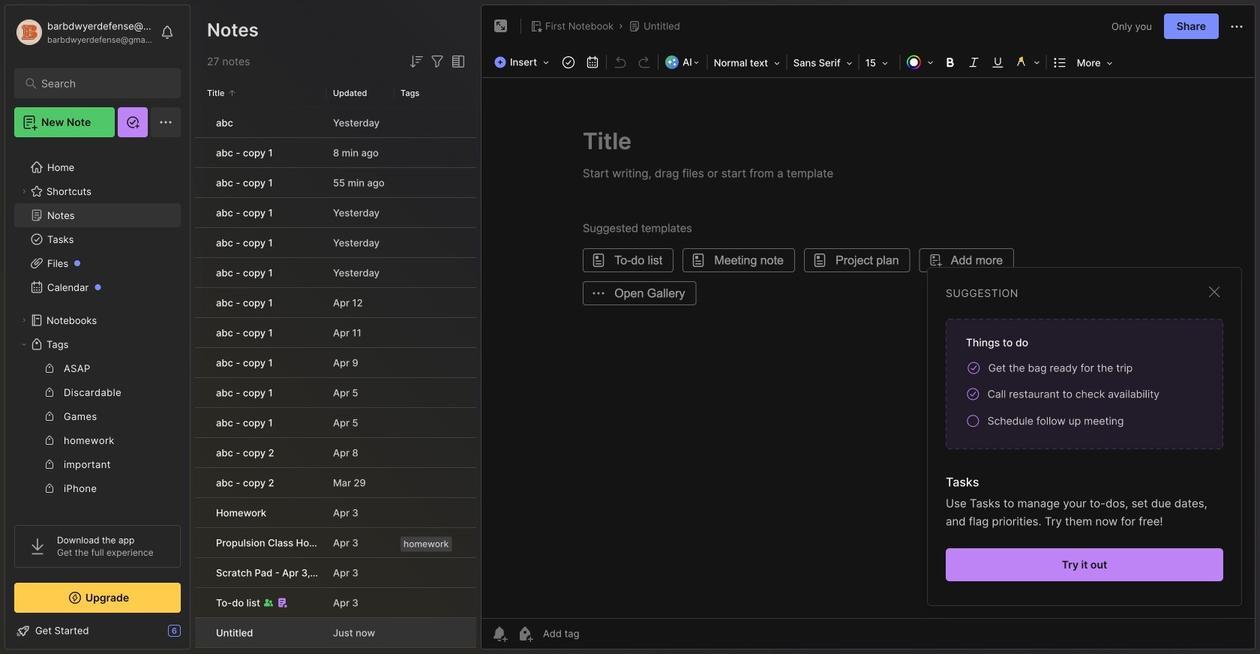 Task type: vqa. For each thing, say whether or not it's contained in the screenshot.
Note Window element
yes



Task type: describe. For each thing, give the bounding box(es) containing it.
task image
[[558, 52, 579, 73]]

note window element
[[481, 5, 1256, 653]]

Account field
[[14, 17, 153, 47]]

add filters image
[[428, 53, 446, 71]]

More field
[[1073, 53, 1117, 74]]

Heading level field
[[709, 53, 785, 74]]

add tag image
[[516, 625, 534, 643]]

Insert field
[[491, 52, 557, 73]]

expand note image
[[492, 17, 510, 35]]

add a reminder image
[[491, 625, 509, 643]]

bulleted list image
[[1050, 52, 1071, 73]]

calendar event image
[[582, 52, 603, 73]]

more actions image
[[1228, 18, 1246, 36]]

Highlight field
[[1010, 52, 1045, 73]]

Add filters field
[[428, 53, 446, 71]]

group inside main element
[[14, 356, 181, 654]]

More actions field
[[1228, 17, 1246, 36]]

View options field
[[446, 53, 467, 71]]

Font family field
[[789, 53, 857, 74]]

Font color field
[[902, 52, 938, 73]]



Task type: locate. For each thing, give the bounding box(es) containing it.
row group
[[195, 108, 476, 654]]

tree
[[5, 146, 190, 654]]

tree inside main element
[[5, 146, 190, 654]]

click to collapse image
[[189, 626, 201, 644]]

group
[[14, 356, 181, 654]]

cell
[[195, 108, 207, 137], [195, 138, 207, 167], [195, 168, 207, 197], [195, 198, 207, 227], [195, 228, 207, 257], [195, 258, 207, 287], [195, 288, 207, 317], [195, 318, 207, 347], [195, 348, 207, 377], [195, 378, 207, 407], [195, 408, 207, 437], [195, 438, 207, 467], [195, 468, 207, 497], [195, 498, 207, 527], [195, 528, 207, 557], [195, 558, 207, 587], [195, 588, 207, 617], [195, 618, 207, 647], [327, 648, 395, 654], [395, 648, 476, 654]]

Search text field
[[41, 77, 161, 91]]

bold image
[[940, 52, 961, 73]]

None search field
[[41, 74, 161, 92]]

Help and Learning task checklist field
[[5, 619, 190, 643]]

expand tags image
[[20, 340, 29, 349]]

none search field inside main element
[[41, 74, 161, 92]]

italic image
[[964, 52, 985, 73]]

expand notebooks image
[[20, 316, 29, 325]]

main element
[[0, 0, 195, 654]]

Add tag field
[[542, 627, 654, 640]]

Font size field
[[861, 53, 899, 74]]

Note Editor text field
[[482, 77, 1255, 618]]

Sort options field
[[407, 53, 425, 71]]

underline image
[[988, 52, 1009, 73]]



